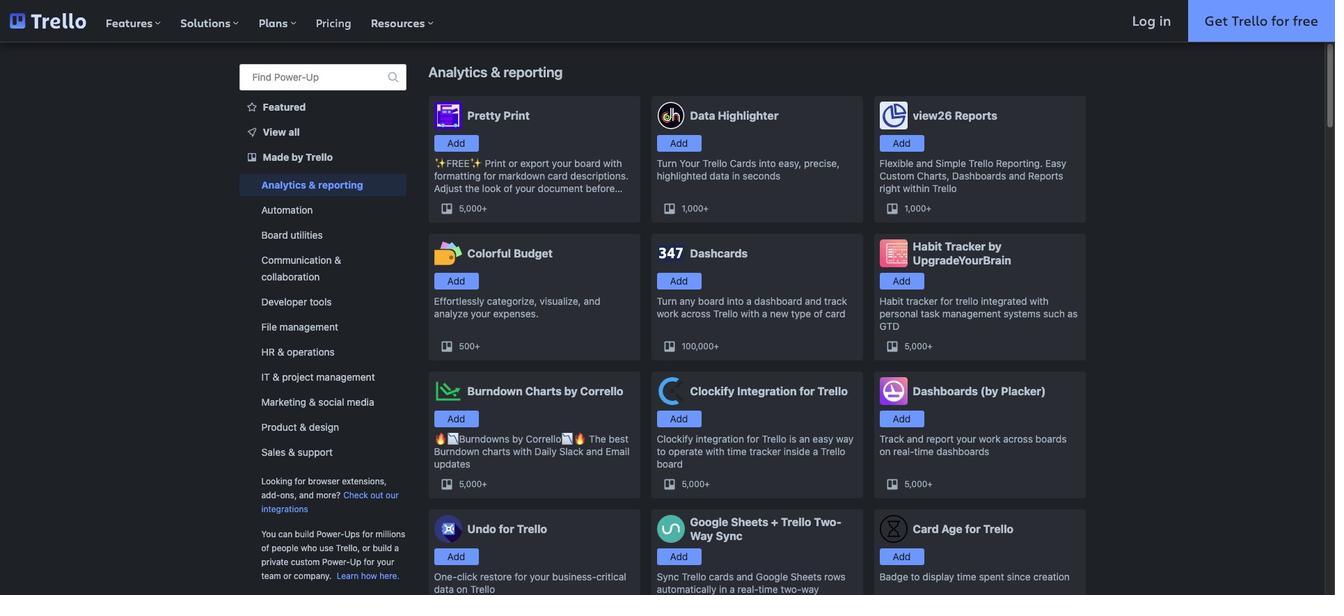 Task type: vqa. For each thing, say whether or not it's contained in the screenshot.


Task type: locate. For each thing, give the bounding box(es) containing it.
2 vertical spatial board
[[657, 458, 683, 470]]

made by trello
[[263, 151, 333, 163]]

across
[[681, 308, 711, 320], [1003, 433, 1033, 445]]

1 horizontal spatial on
[[880, 446, 891, 457]]

print inside ✨free✨ print or export your board with formatting for markdown card descriptions. adjust the look of your document before exporting.
[[485, 157, 506, 169]]

of inside the you can build power-ups for millions of people who use trello, or build a private custom power-up for your team or company.
[[261, 543, 269, 553]]

1 vertical spatial into
[[727, 295, 744, 307]]

1 horizontal spatial card
[[826, 308, 846, 320]]

1 horizontal spatial habit
[[913, 240, 942, 253]]

file management link
[[239, 316, 406, 338]]

management up "operations"
[[280, 321, 338, 333]]

1 horizontal spatial real-
[[894, 446, 914, 457]]

clockify integration for trello
[[690, 385, 848, 398]]

5,000 + for dashboards (by placker)
[[905, 479, 933, 489]]

for right the integration
[[747, 433, 759, 445]]

1 vertical spatial real-
[[738, 583, 759, 595]]

reports down easy in the top of the page
[[1028, 170, 1064, 182]]

0 horizontal spatial board
[[575, 157, 601, 169]]

5,000 + for pretty print
[[459, 203, 487, 214]]

& for hr & operations link
[[277, 346, 284, 358]]

+ for data highlighter
[[704, 203, 709, 214]]

5,000 down operate
[[682, 479, 705, 489]]

1 horizontal spatial analytics & reporting
[[429, 64, 563, 80]]

+ for dashboards (by placker)
[[928, 479, 933, 489]]

with
[[603, 157, 622, 169], [1030, 295, 1049, 307], [741, 308, 760, 320], [513, 446, 532, 457], [706, 446, 725, 457]]

add link up the flexible
[[880, 135, 924, 152]]

0 vertical spatial tracker
[[906, 295, 938, 307]]

dashboard
[[754, 295, 802, 307]]

for up the ons,
[[295, 476, 306, 487]]

since
[[1007, 571, 1031, 583]]

add button up ✨free✨
[[434, 135, 479, 152]]

management
[[943, 308, 1001, 320], [280, 321, 338, 333], [316, 371, 375, 383]]

& inside communication & collaboration
[[334, 254, 341, 266]]

a inside the you can build power-ups for millions of people who use trello, or build a private custom power-up for your team or company.
[[394, 543, 399, 553]]

add for pretty print
[[447, 137, 465, 149]]

1 vertical spatial print
[[485, 157, 506, 169]]

reports
[[955, 109, 998, 122], [1028, 170, 1064, 182]]

management up social
[[316, 371, 375, 383]]

use
[[320, 543, 334, 553]]

add link down the way
[[657, 549, 701, 565]]

add for data highlighter
[[670, 137, 688, 149]]

habit for habit tracker for trello integrated with personal task management systems such as gtd
[[880, 295, 904, 307]]

easy
[[1046, 157, 1067, 169]]

utilities
[[291, 229, 323, 241]]

into left dashboard
[[727, 295, 744, 307]]

it
[[261, 371, 270, 383]]

0 horizontal spatial work
[[657, 308, 679, 320]]

1 vertical spatial turn
[[657, 295, 677, 307]]

add link for clockify integration for trello
[[657, 411, 701, 427]]

add link for habit tracker by upgradeyourbrain
[[880, 273, 924, 290]]

work inside track and report your work across boards on real-time dashboards
[[979, 433, 1001, 445]]

add for undo for trello
[[447, 551, 465, 563]]

real- inside sync trello cards and google sheets rows automatically in a real-time two-wa
[[738, 583, 759, 595]]

into inside turn any board into a dashboard and track work across trello with a new type of card
[[727, 295, 744, 307]]

add link up the effortlessly
[[434, 273, 479, 290]]

card down "track"
[[826, 308, 846, 320]]

collaboration
[[261, 271, 320, 283]]

business-
[[552, 571, 596, 583]]

1 vertical spatial data
[[434, 583, 454, 595]]

0 vertical spatial into
[[759, 157, 776, 169]]

our
[[386, 490, 399, 501]]

add for habit tracker by upgradeyourbrain
[[893, 275, 911, 287]]

and right the cards
[[737, 571, 753, 583]]

1,000 +
[[682, 203, 709, 214], [905, 203, 932, 214]]

clockify inside clockify integration for trello is an easy way to operate with time tracker inside a trello board
[[657, 433, 693, 445]]

as
[[1068, 308, 1078, 320]]

such
[[1044, 308, 1065, 320]]

build up who
[[295, 529, 314, 540]]

+ for colorful budget
[[475, 341, 480, 352]]

across down any
[[681, 308, 711, 320]]

featured link
[[239, 96, 406, 118]]

board utilities link
[[239, 224, 406, 246]]

spent
[[979, 571, 1005, 583]]

add for dashcards
[[670, 275, 688, 287]]

1 vertical spatial analytics
[[261, 179, 306, 191]]

private
[[261, 557, 289, 567]]

on down track
[[880, 446, 891, 457]]

communication & collaboration link
[[239, 249, 406, 288]]

hr & operations
[[261, 346, 335, 358]]

0 vertical spatial board
[[575, 157, 601, 169]]

of inside ✨free✨ print or export your board with formatting for markdown card descriptions. adjust the look of your document before exporting.
[[504, 182, 513, 194]]

5,000 down updates
[[459, 479, 482, 489]]

2 horizontal spatial board
[[698, 295, 724, 307]]

add link for dashcards
[[657, 273, 701, 290]]

with inside 🔥📉burndowns by corrello📉🔥 the best burndown charts with daily slack and email updates
[[513, 446, 532, 457]]

+ down the integration
[[705, 479, 710, 489]]

2 vertical spatial or
[[283, 571, 292, 581]]

1 vertical spatial habit
[[880, 295, 904, 307]]

2 horizontal spatial or
[[509, 157, 518, 169]]

0 horizontal spatial reports
[[955, 109, 998, 122]]

🔥📉burndowns
[[434, 433, 510, 445]]

0 vertical spatial print
[[504, 109, 530, 122]]

5,000 for habit tracker by upgradeyourbrain
[[905, 341, 928, 352]]

time down report
[[914, 446, 934, 457]]

add button for clockify integration for trello
[[657, 411, 701, 427]]

add button for data highlighter
[[657, 135, 701, 152]]

two-
[[814, 516, 842, 528]]

badge to display time spent since creation
[[880, 571, 1070, 583]]

1 vertical spatial build
[[373, 543, 392, 553]]

2 1,000 + from the left
[[905, 203, 932, 214]]

reports inside flexible and simple trello reporting. easy custom charts, dashboards and reports right within trello
[[1028, 170, 1064, 182]]

2 turn from the top
[[657, 295, 677, 307]]

add up your
[[670, 137, 688, 149]]

of right look
[[504, 182, 513, 194]]

+ for dashcards
[[714, 341, 719, 352]]

1 1,000 from the left
[[682, 203, 704, 214]]

1 turn from the top
[[657, 157, 677, 169]]

2 vertical spatial management
[[316, 371, 375, 383]]

for inside clockify integration for trello is an easy way to operate with time tracker inside a trello board
[[747, 433, 759, 445]]

& right sales
[[288, 446, 295, 458]]

1 horizontal spatial reporting
[[504, 64, 563, 80]]

your inside track and report your work across boards on real-time dashboards
[[957, 433, 977, 445]]

analytics & reporting up 'automation' link at the left of page
[[261, 179, 363, 191]]

turn any board into a dashboard and track work across trello with a new type of card
[[657, 295, 847, 320]]

developer
[[261, 296, 307, 308]]

undo
[[468, 523, 496, 535]]

1 vertical spatial sync
[[657, 571, 679, 583]]

on inside track and report your work across boards on real-time dashboards
[[880, 446, 891, 457]]

more?
[[316, 490, 341, 501]]

1 horizontal spatial tracker
[[906, 295, 938, 307]]

1 vertical spatial clockify
[[657, 433, 693, 445]]

1 horizontal spatial 1,000 +
[[905, 203, 932, 214]]

into inside turn your trello cards into easy, precise, highlighted data in seconds
[[759, 157, 776, 169]]

by inside habit tracker by upgradeyourbrain
[[989, 240, 1002, 253]]

sheets
[[731, 516, 769, 528], [791, 571, 822, 583]]

5,000 for clockify integration for trello
[[682, 479, 705, 489]]

your inside the you can build power-ups for millions of people who use trello, or build a private custom power-up for your team or company.
[[377, 557, 394, 567]]

& for product & design link on the bottom
[[300, 421, 306, 433]]

+ down look
[[482, 203, 487, 214]]

add button for google sheets + trello two- way sync
[[657, 549, 701, 565]]

custom
[[291, 557, 320, 567]]

0 horizontal spatial on
[[457, 583, 468, 595]]

add button up the flexible
[[880, 135, 924, 152]]

5,000 up the card
[[905, 479, 928, 489]]

& for the analytics & reporting link
[[309, 179, 316, 191]]

0 vertical spatial dashboards
[[952, 170, 1006, 182]]

a inside clockify integration for trello is an easy way to operate with time tracker inside a trello board
[[813, 446, 818, 457]]

1 horizontal spatial data
[[710, 170, 730, 182]]

add up any
[[670, 275, 688, 287]]

0 horizontal spatial data
[[434, 583, 454, 595]]

add button for view26 reports
[[880, 135, 924, 152]]

can
[[278, 529, 293, 540]]

to right badge
[[911, 571, 920, 583]]

build down millions
[[373, 543, 392, 553]]

+ down turn any board into a dashboard and track work across trello with a new type of card
[[714, 341, 719, 352]]

google up the way
[[690, 516, 728, 528]]

burndown left the charts
[[468, 385, 523, 398]]

data inside turn your trello cards into easy, precise, highlighted data in seconds
[[710, 170, 730, 182]]

add for burndown charts by corrello
[[447, 413, 465, 425]]

burndown up updates
[[434, 446, 480, 457]]

integration
[[696, 433, 744, 445]]

for right age on the bottom right of page
[[965, 523, 981, 535]]

0 vertical spatial google
[[690, 516, 728, 528]]

0 horizontal spatial into
[[727, 295, 744, 307]]

1,000
[[682, 203, 704, 214], [905, 203, 926, 214]]

5,000 + up the card
[[905, 479, 933, 489]]

& for it & project management link
[[273, 371, 279, 383]]

burndown charts by corrello
[[468, 385, 624, 398]]

gtd
[[880, 320, 900, 332]]

marketing & social media
[[261, 396, 374, 408]]

turn inside turn your trello cards into easy, precise, highlighted data in seconds
[[657, 157, 677, 169]]

5,000 + for burndown charts by corrello
[[459, 479, 487, 489]]

turn up highlighted
[[657, 157, 677, 169]]

1 horizontal spatial of
[[504, 182, 513, 194]]

2 vertical spatial of
[[261, 543, 269, 553]]

+ down charts
[[482, 479, 487, 489]]

turn inside turn any board into a dashboard and track work across trello with a new type of card
[[657, 295, 677, 307]]

analytics & reporting up pretty print
[[429, 64, 563, 80]]

easy
[[813, 433, 834, 445]]

5,000 + down updates
[[459, 479, 487, 489]]

add button for pretty print
[[434, 135, 479, 152]]

add up ✨free✨
[[447, 137, 465, 149]]

add up 🔥📉burndowns at the bottom left
[[447, 413, 465, 425]]

1,000 down highlighted
[[682, 203, 704, 214]]

trello inside google sheets + trello two- way sync
[[781, 516, 811, 528]]

in inside turn your trello cards into easy, precise, highlighted data in seconds
[[732, 170, 740, 182]]

0 horizontal spatial in
[[719, 583, 727, 595]]

0 horizontal spatial to
[[657, 446, 666, 457]]

your inside one-click restore for your business-critical data on trello
[[530, 571, 550, 583]]

integration
[[737, 385, 797, 398]]

add button up track
[[880, 411, 924, 427]]

integrations
[[261, 504, 308, 515]]

5,000 for pretty print
[[459, 203, 482, 214]]

1 vertical spatial google
[[756, 571, 788, 583]]

1 vertical spatial board
[[698, 295, 724, 307]]

+ inside google sheets + trello two- way sync
[[771, 516, 779, 528]]

✨free✨
[[434, 157, 482, 169]]

turn
[[657, 157, 677, 169], [657, 295, 677, 307]]

habit inside habit tracker by upgradeyourbrain
[[913, 240, 942, 253]]

add button for burndown charts by corrello
[[434, 411, 479, 427]]

data right highlighted
[[710, 170, 730, 182]]

board
[[575, 157, 601, 169], [698, 295, 724, 307], [657, 458, 683, 470]]

a inside sync trello cards and google sheets rows automatically in a real-time two-wa
[[730, 583, 735, 595]]

1 vertical spatial tracker
[[750, 446, 781, 457]]

1 vertical spatial on
[[457, 583, 468, 595]]

1,000 + down within
[[905, 203, 932, 214]]

0 vertical spatial work
[[657, 308, 679, 320]]

+ up the card
[[928, 479, 933, 489]]

1 vertical spatial analytics & reporting
[[261, 179, 363, 191]]

0 vertical spatial clockify
[[690, 385, 735, 398]]

up
[[306, 71, 319, 83], [350, 557, 361, 567]]

or right team
[[283, 571, 292, 581]]

habit up personal
[[880, 295, 904, 307]]

0 vertical spatial management
[[943, 308, 1001, 320]]

& for communication & collaboration link
[[334, 254, 341, 266]]

tracker
[[906, 295, 938, 307], [750, 446, 781, 457]]

0 horizontal spatial 1,000 +
[[682, 203, 709, 214]]

+ left the two-
[[771, 516, 779, 528]]

cards
[[730, 157, 756, 169]]

and inside effortlessly categorize, visualize, and analyze your expenses.
[[584, 295, 601, 307]]

0 horizontal spatial real-
[[738, 583, 759, 595]]

add button up one- at left bottom
[[434, 549, 479, 565]]

add button for habit tracker by upgradeyourbrain
[[880, 273, 924, 290]]

way
[[690, 530, 713, 542]]

of for dashcards
[[814, 308, 823, 320]]

work
[[657, 308, 679, 320], [979, 433, 1001, 445]]

precise,
[[804, 157, 840, 169]]

1 vertical spatial up
[[350, 557, 361, 567]]

a down the cards
[[730, 583, 735, 595]]

a down millions
[[394, 543, 399, 553]]

1 horizontal spatial sync
[[716, 530, 743, 542]]

add link up any
[[657, 273, 701, 290]]

habit inside habit tracker for trello integrated with personal task management systems such as gtd
[[880, 295, 904, 307]]

habit up upgradeyourbrain
[[913, 240, 942, 253]]

0 horizontal spatial analytics
[[261, 179, 306, 191]]

1 horizontal spatial into
[[759, 157, 776, 169]]

0 vertical spatial in
[[1160, 11, 1171, 30]]

trello left is
[[762, 433, 787, 445]]

turn left any
[[657, 295, 677, 307]]

0 horizontal spatial analytics & reporting
[[261, 179, 363, 191]]

task
[[921, 308, 940, 320]]

with down the integration
[[706, 446, 725, 457]]

0 vertical spatial reporting
[[504, 64, 563, 80]]

google up the two-
[[756, 571, 788, 583]]

build
[[295, 529, 314, 540], [373, 543, 392, 553]]

plans button
[[249, 0, 306, 42]]

board inside turn any board into a dashboard and track work across trello with a new type of card
[[698, 295, 724, 307]]

add link up badge
[[880, 549, 924, 565]]

within
[[903, 182, 930, 194]]

colorful
[[468, 247, 511, 260]]

with up such
[[1030, 295, 1049, 307]]

data down one- at left bottom
[[434, 583, 454, 595]]

1 horizontal spatial build
[[373, 543, 392, 553]]

0 horizontal spatial of
[[261, 543, 269, 553]]

find power-up
[[252, 71, 319, 83]]

you can build power-ups for millions of people who use trello, or build a private custom power-up for your team or company.
[[261, 529, 405, 581]]

2 horizontal spatial in
[[1160, 11, 1171, 30]]

add link for card age for trello
[[880, 549, 924, 565]]

critical
[[596, 571, 626, 583]]

made by trello link
[[239, 146, 406, 168]]

1 vertical spatial or
[[362, 543, 370, 553]]

& right it
[[273, 371, 279, 383]]

0 vertical spatial turn
[[657, 157, 677, 169]]

1 vertical spatial of
[[814, 308, 823, 320]]

flexible
[[880, 157, 914, 169]]

0 vertical spatial card
[[548, 170, 568, 182]]

for right ups
[[362, 529, 373, 540]]

hr & operations link
[[239, 341, 406, 363]]

undo for trello
[[468, 523, 547, 535]]

automation link
[[239, 199, 406, 221]]

sheets up sync trello cards and google sheets rows automatically in a real-time two-wa
[[731, 516, 769, 528]]

0 vertical spatial or
[[509, 157, 518, 169]]

add up one- at left bottom
[[447, 551, 465, 563]]

1 1,000 + from the left
[[682, 203, 709, 214]]

trello image
[[10, 13, 86, 29], [10, 13, 86, 29]]

add button up badge
[[880, 549, 924, 565]]

trello inside turn your trello cards into easy, precise, highlighted data in seconds
[[703, 157, 727, 169]]

trello right the "undo"
[[517, 523, 547, 535]]

into up seconds
[[759, 157, 776, 169]]

0 vertical spatial data
[[710, 170, 730, 182]]

0 horizontal spatial google
[[690, 516, 728, 528]]

1 horizontal spatial google
[[756, 571, 788, 583]]

data
[[710, 170, 730, 182], [434, 583, 454, 595]]

sheets up the two-
[[791, 571, 822, 583]]

power- up use
[[317, 529, 344, 540]]

across inside track and report your work across boards on real-time dashboards
[[1003, 433, 1033, 445]]

1,000 for view26 reports
[[905, 203, 926, 214]]

1,000 + for data highlighter
[[682, 203, 709, 214]]

0 vertical spatial habit
[[913, 240, 942, 253]]

0 horizontal spatial sync
[[657, 571, 679, 583]]

1 horizontal spatial board
[[657, 458, 683, 470]]

0 vertical spatial of
[[504, 182, 513, 194]]

0 horizontal spatial or
[[283, 571, 292, 581]]

add button for dashcards
[[657, 273, 701, 290]]

turn for data highlighter
[[657, 157, 677, 169]]

2 1,000 from the left
[[905, 203, 926, 214]]

0 vertical spatial up
[[306, 71, 319, 83]]

of inside turn any board into a dashboard and track work across trello with a new type of card
[[814, 308, 823, 320]]

1 vertical spatial across
[[1003, 433, 1033, 445]]

0 vertical spatial to
[[657, 446, 666, 457]]

1 horizontal spatial work
[[979, 433, 1001, 445]]

and right track
[[907, 433, 924, 445]]

0 vertical spatial build
[[295, 529, 314, 540]]

add up operate
[[670, 413, 688, 425]]

for
[[1272, 11, 1290, 30], [484, 170, 496, 182], [941, 295, 953, 307], [800, 385, 815, 398], [747, 433, 759, 445], [295, 476, 306, 487], [499, 523, 514, 535], [965, 523, 981, 535], [362, 529, 373, 540], [364, 557, 375, 567], [515, 571, 527, 583]]

add link up track
[[880, 411, 924, 427]]

0 horizontal spatial tracker
[[750, 446, 781, 457]]

of right type
[[814, 308, 823, 320]]

🔥📉burndowns by corrello📉🔥 the best burndown charts with daily slack and email updates
[[434, 433, 630, 470]]

habit
[[913, 240, 942, 253], [880, 295, 904, 307]]

card up document
[[548, 170, 568, 182]]

pricing
[[316, 15, 351, 30]]

1 horizontal spatial in
[[732, 170, 740, 182]]

dashcards
[[690, 247, 748, 260]]

2 horizontal spatial of
[[814, 308, 823, 320]]

across left boards
[[1003, 433, 1033, 445]]

company.
[[294, 571, 332, 581]]

with up descriptions.
[[603, 157, 622, 169]]

2 vertical spatial in
[[719, 583, 727, 595]]

0 vertical spatial on
[[880, 446, 891, 457]]

print up look
[[485, 157, 506, 169]]

0 horizontal spatial card
[[548, 170, 568, 182]]

5,000 + for habit tracker by upgradeyourbrain
[[905, 341, 933, 352]]

your up dashboards on the right of the page
[[957, 433, 977, 445]]

for inside ✨free✨ print or export your board with formatting for markdown card descriptions. adjust the look of your document before exporting.
[[484, 170, 496, 182]]

1 vertical spatial burndown
[[434, 446, 480, 457]]

here.
[[380, 571, 400, 581]]

& left social
[[309, 396, 316, 408]]

500
[[459, 341, 475, 352]]

add link up one- at left bottom
[[434, 549, 479, 565]]

0 vertical spatial reports
[[955, 109, 998, 122]]

sync inside google sheets + trello two- way sync
[[716, 530, 743, 542]]

dashboards down simple
[[952, 170, 1006, 182]]

1,000 down within
[[905, 203, 926, 214]]

power-
[[274, 71, 306, 83], [317, 529, 344, 540], [322, 557, 350, 567]]

1 horizontal spatial up
[[350, 557, 361, 567]]

1 horizontal spatial sheets
[[791, 571, 822, 583]]

plans
[[259, 15, 288, 31]]

1,000 for data highlighter
[[682, 203, 704, 214]]

0 vertical spatial sheets
[[731, 516, 769, 528]]

to
[[657, 446, 666, 457], [911, 571, 920, 583]]

view26
[[913, 109, 952, 122]]

on inside one-click restore for your business-critical data on trello
[[457, 583, 468, 595]]

upgradeyourbrain
[[913, 254, 1012, 267]]

add link for pretty print
[[434, 135, 479, 152]]

of
[[504, 182, 513, 194], [814, 308, 823, 320], [261, 543, 269, 553]]

to left operate
[[657, 446, 666, 457]]

or right trello,
[[362, 543, 370, 553]]

& up 'automation' link at the left of page
[[309, 179, 316, 191]]

management inside habit tracker for trello integrated with personal task management systems such as gtd
[[943, 308, 1001, 320]]

1 horizontal spatial reports
[[1028, 170, 1064, 182]]

analytics & reporting link
[[239, 174, 406, 196]]

0 horizontal spatial 1,000
[[682, 203, 704, 214]]

trello up automatically
[[682, 571, 706, 583]]

card inside turn any board into a dashboard and track work across trello with a new type of card
[[826, 308, 846, 320]]

and right the ons,
[[299, 490, 314, 501]]

clockify up operate
[[657, 433, 693, 445]]

0 horizontal spatial reporting
[[318, 179, 363, 191]]

add button up any
[[657, 273, 701, 290]]

clockify for clockify integration for trello
[[690, 385, 735, 398]]

up inside the you can build power-ups for millions of people who use trello, or build a private custom power-up for your team or company.
[[350, 557, 361, 567]]

add for dashboards (by placker)
[[893, 413, 911, 425]]

add link for burndown charts by corrello
[[434, 411, 479, 427]]

and down the reporting.
[[1009, 170, 1026, 182]]

add link for colorful budget
[[434, 273, 479, 290]]



Task type: describe. For each thing, give the bounding box(es) containing it.
ups
[[344, 529, 360, 540]]

hr
[[261, 346, 275, 358]]

a left dashboard
[[747, 295, 752, 307]]

flexible and simple trello reporting. easy custom charts, dashboards and reports right within trello
[[880, 157, 1067, 194]]

to inside clockify integration for trello is an easy way to operate with time tracker inside a trello board
[[657, 446, 666, 457]]

add-
[[261, 490, 280, 501]]

your up document
[[552, 157, 572, 169]]

for inside one-click restore for your business-critical data on trello
[[515, 571, 527, 583]]

features button
[[96, 0, 171, 42]]

placker)
[[1001, 385, 1046, 398]]

trello right age on the bottom right of page
[[983, 523, 1014, 535]]

any
[[680, 295, 696, 307]]

5,000 for dashboards (by placker)
[[905, 479, 928, 489]]

with inside clockify integration for trello is an easy way to operate with time tracker inside a trello board
[[706, 446, 725, 457]]

sheets inside google sheets + trello two- way sync
[[731, 516, 769, 528]]

100,000
[[682, 341, 714, 352]]

with inside habit tracker for trello integrated with personal task management systems such as gtd
[[1030, 295, 1049, 307]]

corrello
[[580, 385, 624, 398]]

all
[[289, 126, 300, 138]]

exporting.
[[434, 195, 480, 207]]

check
[[343, 490, 368, 501]]

add button for dashboards (by placker)
[[880, 411, 924, 427]]

trello down easy
[[821, 446, 846, 457]]

1 vertical spatial to
[[911, 571, 920, 583]]

or inside ✨free✨ print or export your board with formatting for markdown card descriptions. adjust the look of your document before exporting.
[[509, 157, 518, 169]]

sales & support
[[261, 446, 333, 458]]

time inside clockify integration for trello is an easy way to operate with time tracker inside a trello board
[[727, 446, 747, 457]]

with inside ✨free✨ print or export your board with formatting for markdown card descriptions. adjust the look of your document before exporting.
[[603, 157, 622, 169]]

add button for colorful budget
[[434, 273, 479, 290]]

tracker inside clockify integration for trello is an easy way to operate with time tracker inside a trello board
[[750, 446, 781, 457]]

check out our integrations link
[[261, 490, 399, 515]]

add for google sheets + trello two- way sync
[[670, 551, 688, 563]]

print for ✨free✨
[[485, 157, 506, 169]]

board inside ✨free✨ print or export your board with formatting for markdown card descriptions. adjust the look of your document before exporting.
[[575, 157, 601, 169]]

for right integration
[[800, 385, 815, 398]]

systems
[[1004, 308, 1041, 320]]

look
[[482, 182, 501, 194]]

clockify integration for trello is an easy way to operate with time tracker inside a trello board
[[657, 433, 854, 470]]

pretty print
[[468, 109, 530, 122]]

2 vertical spatial power-
[[322, 557, 350, 567]]

board inside clockify integration for trello is an easy way to operate with time tracker inside a trello board
[[657, 458, 683, 470]]

by right the charts
[[564, 385, 578, 398]]

add link for google sheets + trello two- way sync
[[657, 549, 701, 565]]

board utilities
[[261, 229, 323, 241]]

trello down "view all" link
[[306, 151, 333, 163]]

for up how
[[364, 557, 375, 567]]

real- inside track and report your work across boards on real-time dashboards
[[894, 446, 914, 457]]

with inside turn any board into a dashboard and track work across trello with a new type of card
[[741, 308, 760, 320]]

millions
[[376, 529, 405, 540]]

view26 reports
[[913, 109, 998, 122]]

sales
[[261, 446, 286, 458]]

your inside effortlessly categorize, visualize, and analyze your expenses.
[[471, 308, 491, 320]]

ons,
[[280, 490, 297, 501]]

and inside looking for browser extensions, add-ons, and more?
[[299, 490, 314, 501]]

two-
[[781, 583, 802, 595]]

features
[[106, 15, 153, 31]]

1 horizontal spatial analytics
[[429, 64, 488, 80]]

a left new
[[762, 308, 768, 320]]

product & design
[[261, 421, 339, 433]]

print for pretty
[[504, 109, 530, 122]]

how
[[361, 571, 377, 581]]

get
[[1205, 11, 1228, 30]]

track
[[880, 433, 904, 445]]

google inside google sheets + trello two- way sync
[[690, 516, 728, 528]]

developer tools
[[261, 296, 332, 308]]

time left spent on the bottom right of the page
[[957, 571, 977, 583]]

check out our integrations
[[261, 490, 399, 515]]

time inside track and report your work across boards on real-time dashboards
[[914, 446, 934, 457]]

+ for pretty print
[[482, 203, 487, 214]]

sheets inside sync trello cards and google sheets rows automatically in a real-time two-wa
[[791, 571, 822, 583]]

card inside ✨free✨ print or export your board with formatting for markdown card descriptions. adjust the look of your document before exporting.
[[548, 170, 568, 182]]

media
[[347, 396, 374, 408]]

trello inside turn any board into a dashboard and track work across trello with a new type of card
[[713, 308, 738, 320]]

marketing & social media link
[[239, 391, 406, 414]]

(by
[[981, 385, 999, 398]]

rows
[[824, 571, 846, 583]]

seconds
[[743, 170, 781, 182]]

+ for habit tracker by upgradeyourbrain
[[928, 341, 933, 352]]

tracker
[[945, 240, 986, 253]]

log
[[1132, 11, 1156, 30]]

browser
[[308, 476, 340, 487]]

5,000 for burndown charts by corrello
[[459, 479, 482, 489]]

log in link
[[1116, 0, 1188, 42]]

updates
[[434, 458, 471, 470]]

add for view26 reports
[[893, 137, 911, 149]]

trello down charts,
[[932, 182, 957, 194]]

for inside habit tracker for trello integrated with personal task management systems such as gtd
[[941, 295, 953, 307]]

formatting
[[434, 170, 481, 182]]

your
[[680, 157, 700, 169]]

in inside sync trello cards and google sheets rows automatically in a real-time two-wa
[[719, 583, 727, 595]]

extensions,
[[342, 476, 387, 487]]

0 horizontal spatial build
[[295, 529, 314, 540]]

and inside 🔥📉burndowns by corrello📉🔥 the best burndown charts with daily slack and email updates
[[586, 446, 603, 457]]

work inside turn any board into a dashboard and track work across trello with a new type of card
[[657, 308, 679, 320]]

visualize,
[[540, 295, 581, 307]]

cards
[[709, 571, 734, 583]]

add link for view26 reports
[[880, 135, 924, 152]]

trello inside one-click restore for your business-critical data on trello
[[470, 583, 495, 595]]

for inside looking for browser extensions, add-ons, and more?
[[295, 476, 306, 487]]

+ for clockify integration for trello
[[705, 479, 710, 489]]

time inside sync trello cards and google sheets rows automatically in a real-time two-wa
[[759, 583, 778, 595]]

clockify for clockify integration for trello is an easy way to operate with time tracker inside a trello board
[[657, 433, 693, 445]]

the
[[465, 182, 480, 194]]

integrated
[[981, 295, 1027, 307]]

one-click restore for your business-critical data on trello
[[434, 571, 626, 595]]

highlighted
[[657, 170, 707, 182]]

add for card age for trello
[[893, 551, 911, 563]]

dashboards
[[937, 446, 990, 457]]

project
[[282, 371, 314, 383]]

for right the "undo"
[[499, 523, 514, 535]]

data
[[690, 109, 715, 122]]

turn for dashcards
[[657, 295, 677, 307]]

1,000 + for view26 reports
[[905, 203, 932, 214]]

featured
[[263, 101, 306, 113]]

trello right get
[[1232, 11, 1268, 30]]

for left free
[[1272, 11, 1290, 30]]

+ for view26 reports
[[926, 203, 932, 214]]

habit for habit tracker by upgradeyourbrain
[[913, 240, 942, 253]]

by inside 🔥📉burndowns by corrello📉🔥 the best burndown charts with daily slack and email updates
[[512, 433, 523, 445]]

tools
[[310, 296, 332, 308]]

1 horizontal spatial or
[[362, 543, 370, 553]]

resources
[[371, 15, 425, 31]]

& up pretty print
[[491, 64, 500, 80]]

add button for card age for trello
[[880, 549, 924, 565]]

add link for dashboards (by placker)
[[880, 411, 924, 427]]

badge
[[880, 571, 908, 583]]

get trello for free
[[1205, 11, 1319, 30]]

expenses.
[[493, 308, 539, 320]]

add for clockify integration for trello
[[670, 413, 688, 425]]

data inside one-click restore for your business-critical data on trello
[[434, 583, 454, 595]]

google inside sync trello cards and google sheets rows automatically in a real-time two-wa
[[756, 571, 788, 583]]

find
[[252, 71, 272, 83]]

and up charts,
[[916, 157, 933, 169]]

report
[[926, 433, 954, 445]]

0 vertical spatial burndown
[[468, 385, 523, 398]]

pretty
[[468, 109, 501, 122]]

add link for data highlighter
[[657, 135, 701, 152]]

0 vertical spatial power-
[[274, 71, 306, 83]]

effortlessly categorize, visualize, and analyze your expenses.
[[434, 295, 601, 320]]

& for the sales & support link
[[288, 446, 295, 458]]

product
[[261, 421, 297, 433]]

support
[[298, 446, 333, 458]]

5,000 + for clockify integration for trello
[[682, 479, 710, 489]]

markdown
[[499, 170, 545, 182]]

dashboards inside flexible and simple trello reporting. easy custom charts, dashboards and reports right within trello
[[952, 170, 1006, 182]]

add link for undo for trello
[[434, 549, 479, 565]]

sales & support link
[[239, 441, 406, 464]]

card age for trello
[[913, 523, 1014, 535]]

categorize,
[[487, 295, 537, 307]]

reporting.
[[996, 157, 1043, 169]]

1 vertical spatial dashboards
[[913, 385, 978, 398]]

and inside sync trello cards and google sheets rows automatically in a real-time two-wa
[[737, 571, 753, 583]]

+ for burndown charts by corrello
[[482, 479, 487, 489]]

burndown inside 🔥📉burndowns by corrello📉🔥 the best burndown charts with daily slack and email updates
[[434, 446, 480, 457]]

automatically
[[657, 583, 717, 595]]

1 vertical spatial power-
[[317, 529, 344, 540]]

and inside turn any board into a dashboard and track work across trello with a new type of card
[[805, 295, 822, 307]]

board
[[261, 229, 288, 241]]

boards
[[1036, 433, 1067, 445]]

of for pretty print
[[504, 182, 513, 194]]

your down markdown
[[515, 182, 535, 194]]

view all
[[263, 126, 300, 138]]

card
[[913, 523, 939, 535]]

add for colorful budget
[[447, 275, 465, 287]]

& for marketing & social media link
[[309, 396, 316, 408]]

by right the made
[[292, 151, 303, 163]]

trello up easy
[[818, 385, 848, 398]]

type
[[791, 308, 811, 320]]

add button for undo for trello
[[434, 549, 479, 565]]

across inside turn any board into a dashboard and track work across trello with a new type of card
[[681, 308, 711, 320]]

automation
[[261, 204, 313, 216]]

and inside track and report your work across boards on real-time dashboards
[[907, 433, 924, 445]]

trello inside sync trello cards and google sheets rows automatically in a real-time two-wa
[[682, 571, 706, 583]]

trello right simple
[[969, 157, 994, 169]]

before
[[586, 182, 615, 194]]

tracker inside habit tracker for trello integrated with personal task management systems such as gtd
[[906, 295, 938, 307]]

document
[[538, 182, 583, 194]]

sync inside sync trello cards and google sheets rows automatically in a real-time two-wa
[[657, 571, 679, 583]]

restore
[[480, 571, 512, 583]]

1 vertical spatial management
[[280, 321, 338, 333]]



